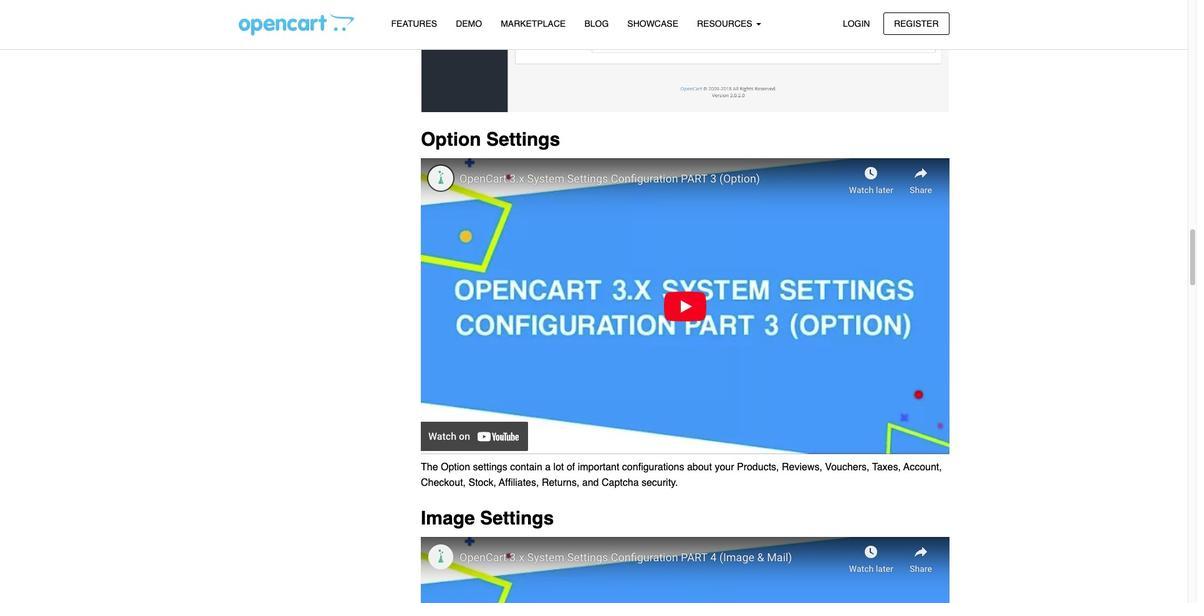 Task type: describe. For each thing, give the bounding box(es) containing it.
security.
[[642, 478, 678, 489]]

option settings
[[421, 128, 560, 150]]

affiliates,
[[499, 478, 539, 489]]

account,
[[904, 462, 942, 473]]

register link
[[884, 12, 949, 35]]

the option settings contain a lot of important configurations about your products, reviews, vouchers, taxes, account, checkout, stock, affiliates, returns, and captcha security.
[[421, 462, 942, 489]]

resources
[[697, 19, 755, 29]]

marketplace link
[[492, 13, 575, 35]]

settings for option settings
[[486, 128, 560, 150]]

showcase
[[628, 19, 679, 29]]

blog
[[585, 19, 609, 29]]

and
[[582, 478, 599, 489]]

of
[[567, 462, 575, 473]]

image settings
[[421, 508, 554, 529]]

configurations
[[622, 462, 684, 473]]

vouchers,
[[825, 462, 870, 473]]

register
[[894, 18, 939, 28]]

important
[[578, 462, 620, 473]]

features
[[391, 19, 437, 29]]

blog link
[[575, 13, 618, 35]]

features link
[[382, 13, 447, 35]]

showcase link
[[618, 13, 688, 35]]

lot
[[554, 462, 564, 473]]



Task type: locate. For each thing, give the bounding box(es) containing it.
0 vertical spatial settings
[[486, 128, 560, 150]]

demo
[[456, 19, 482, 29]]

returns,
[[542, 478, 580, 489]]

option
[[421, 128, 481, 150], [441, 462, 470, 473]]

products,
[[737, 462, 779, 473]]

login link
[[832, 12, 881, 35]]

resources link
[[688, 13, 771, 35]]

image
[[421, 508, 475, 529]]

stock,
[[469, 478, 496, 489]]

settings for image settings
[[480, 508, 554, 529]]

1 vertical spatial option
[[441, 462, 470, 473]]

marketplace
[[501, 19, 566, 29]]

0 vertical spatial option
[[421, 128, 481, 150]]

contain
[[510, 462, 542, 473]]

your
[[715, 462, 734, 473]]

the
[[421, 462, 438, 473]]

demo link
[[447, 13, 492, 35]]

reviews,
[[782, 462, 823, 473]]

a
[[545, 462, 551, 473]]

login
[[843, 18, 870, 28]]

1 vertical spatial settings
[[480, 508, 554, 529]]

checkout,
[[421, 478, 466, 489]]

settings
[[486, 128, 560, 150], [480, 508, 554, 529]]

option inside the option settings contain a lot of important configurations about your products, reviews, vouchers, taxes, account, checkout, stock, affiliates, returns, and captcha security.
[[441, 462, 470, 473]]

about
[[687, 462, 712, 473]]

setting local tab image
[[421, 0, 949, 113]]

settings
[[473, 462, 507, 473]]

captcha
[[602, 478, 639, 489]]

taxes,
[[872, 462, 901, 473]]

opencart - open source shopping cart solution image
[[239, 13, 354, 36]]



Task type: vqa. For each thing, say whether or not it's contained in the screenshot.
important
yes



